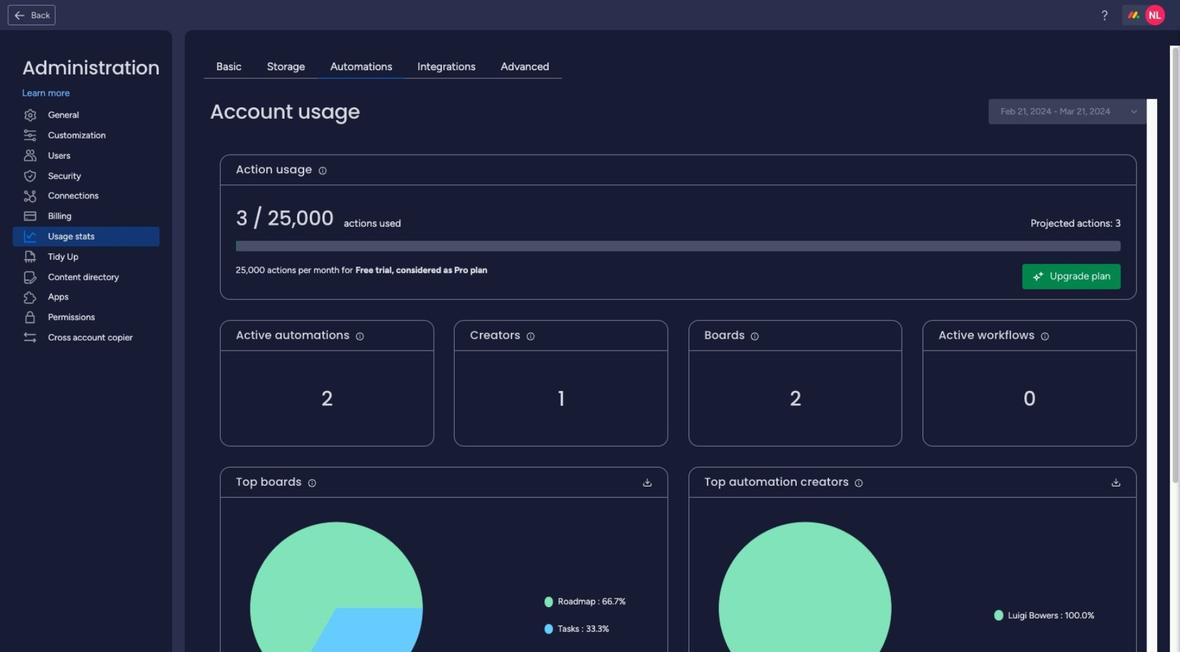 Task type: describe. For each thing, give the bounding box(es) containing it.
noah lott image
[[1145, 5, 1165, 25]]

export csv image
[[1111, 478, 1121, 488]]

region for export csv image
[[689, 498, 1136, 653]]

export csv image
[[642, 478, 652, 488]]



Task type: locate. For each thing, give the bounding box(es) containing it.
2 region from the left
[[689, 498, 1136, 653]]

0 horizontal spatial region
[[221, 498, 667, 653]]

region
[[221, 498, 667, 653], [689, 498, 1136, 653]]

1 region from the left
[[221, 498, 667, 653]]

back to workspace image
[[13, 9, 26, 21]]

1 horizontal spatial region
[[689, 498, 1136, 653]]

region for export csv icon
[[221, 498, 667, 653]]

help image
[[1098, 9, 1111, 21]]



Task type: vqa. For each thing, say whether or not it's contained in the screenshot.
right region
yes



